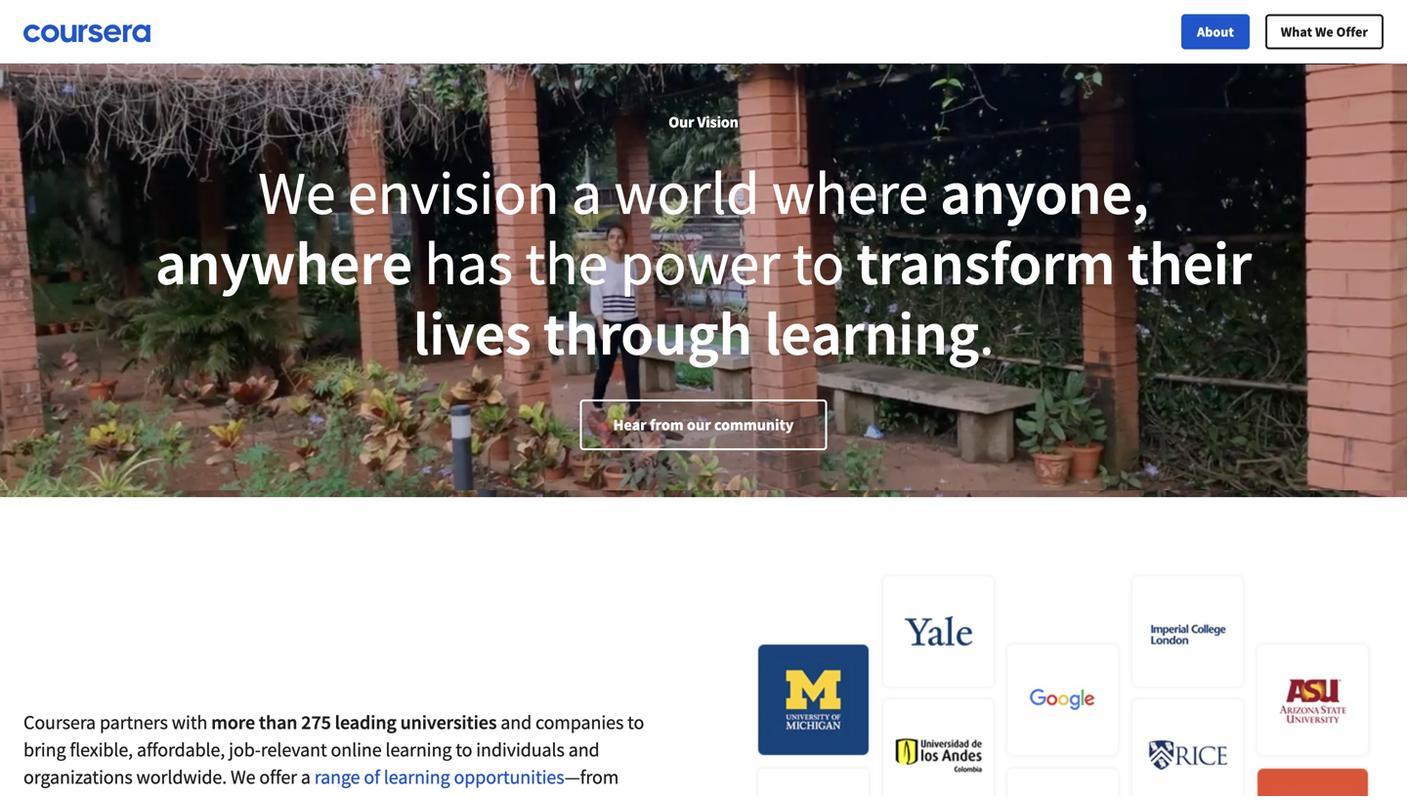Task type: locate. For each thing, give the bounding box(es) containing it.
affordable,
[[137, 738, 225, 762]]

hear from our community button
[[580, 400, 827, 451]]

with
[[172, 711, 207, 735]]

275
[[301, 711, 331, 735]]

projects
[[104, 793, 169, 797]]

0 horizontal spatial job-
[[229, 738, 261, 762]]

vision
[[697, 112, 739, 132]]

2 horizontal spatial we
[[1316, 23, 1334, 41]]

0 vertical spatial job-
[[229, 738, 261, 762]]

more
[[211, 711, 255, 735]]

a
[[572, 154, 602, 231], [301, 765, 311, 790]]

1 vertical spatial learning
[[386, 738, 452, 762]]

and companies to bring flexible, affordable, job-relevant online learning to individuals and organizations worldwide. we offer a
[[23, 711, 644, 790]]

range
[[315, 765, 360, 790]]

the
[[525, 225, 608, 301]]

our
[[669, 112, 694, 132]]

0 vertical spatial we
[[1316, 23, 1334, 41]]

and
[[501, 711, 532, 735], [569, 738, 600, 762], [173, 793, 204, 797], [468, 793, 499, 797]]

our
[[687, 415, 711, 435]]

.
[[980, 295, 995, 371]]

lives
[[413, 295, 531, 371]]

we inside and companies to bring flexible, affordable, job-relevant online learning to individuals and organizations worldwide. we offer a
[[231, 765, 256, 790]]

0 horizontal spatial we
[[231, 765, 256, 790]]

and down worldwide.
[[173, 793, 204, 797]]

1 vertical spatial a
[[301, 765, 311, 790]]

transform their lives through learning
[[413, 225, 1252, 371]]

1 horizontal spatial a
[[572, 154, 602, 231]]

universities
[[400, 711, 497, 735]]

0 horizontal spatial a
[[301, 765, 311, 790]]

1 vertical spatial job-
[[294, 793, 326, 797]]

learning
[[765, 295, 980, 371], [386, 738, 452, 762], [384, 765, 450, 790]]

on
[[79, 793, 100, 797]]

to
[[792, 225, 845, 301], [628, 711, 644, 735], [456, 738, 472, 762], [274, 793, 291, 797]]

we
[[1316, 23, 1334, 41], [258, 154, 336, 231], [231, 765, 256, 790]]

anywhere
[[155, 225, 412, 301]]

job-
[[229, 738, 261, 762], [294, 793, 326, 797]]

what we offer
[[1281, 23, 1369, 41]]

programs.
[[562, 793, 644, 797]]

community
[[715, 415, 794, 435]]

power
[[620, 225, 780, 301]]

worldwide.
[[136, 765, 227, 790]]

about
[[1198, 23, 1234, 41]]

has the power to
[[412, 225, 857, 301]]

we inside button
[[1316, 23, 1334, 41]]

0 vertical spatial learning
[[765, 295, 980, 371]]

courses
[[208, 793, 270, 797]]

about link
[[1182, 14, 1250, 49]]

learning inside and companies to bring flexible, affordable, job-relevant online learning to individuals and organizations worldwide. we offer a
[[386, 738, 452, 762]]

world
[[614, 154, 760, 231]]

0 vertical spatial a
[[572, 154, 602, 231]]

1 vertical spatial we
[[258, 154, 336, 231]]

of
[[364, 765, 380, 790]]

job- down range
[[294, 793, 326, 797]]

job- down more
[[229, 738, 261, 762]]

1 horizontal spatial we
[[258, 154, 336, 231]]

hear
[[614, 415, 647, 435]]

certificates
[[376, 793, 464, 797]]

has
[[424, 225, 513, 301]]

2 vertical spatial we
[[231, 765, 256, 790]]

and down opportunities
[[468, 793, 499, 797]]

1 horizontal spatial job-
[[294, 793, 326, 797]]

—from
[[565, 765, 619, 790]]

companies
[[536, 711, 624, 735]]

leading
[[335, 711, 397, 735]]

individuals
[[476, 738, 565, 762]]



Task type: describe. For each thing, give the bounding box(es) containing it.
what
[[1281, 23, 1313, 41]]

range of learning opportunities
[[315, 765, 565, 790]]

offer
[[259, 765, 297, 790]]

—from hands-on projects and courses to job-ready certificates and degree programs.
[[23, 765, 644, 797]]

their
[[1128, 225, 1252, 301]]

anyone, anywhere
[[155, 154, 1149, 301]]

transform
[[857, 225, 1116, 301]]

where
[[772, 154, 929, 231]]

than
[[259, 711, 298, 735]]

to inside —from hands-on projects and courses to job-ready certificates and degree programs.
[[274, 793, 291, 797]]

2 vertical spatial learning
[[384, 765, 450, 790]]

anyone,
[[941, 154, 1149, 231]]

our vision
[[669, 112, 739, 132]]

online
[[331, 738, 382, 762]]

we envision a world where
[[258, 154, 941, 231]]

coursera logo image
[[23, 24, 151, 42]]

what we offer button
[[1266, 14, 1384, 49]]

and down companies
[[569, 738, 600, 762]]

ready
[[326, 793, 372, 797]]

and up individuals
[[501, 711, 532, 735]]

what we offer link
[[1266, 14, 1384, 49]]

envision
[[348, 154, 560, 231]]

a inside and companies to bring flexible, affordable, job-relevant online learning to individuals and organizations worldwide. we offer a
[[301, 765, 311, 790]]

opportunities
[[454, 765, 565, 790]]

coursera
[[23, 711, 96, 735]]

learning inside transform their lives through learning
[[765, 295, 980, 371]]

flexible,
[[70, 738, 133, 762]]

hands-
[[23, 793, 79, 797]]

about button
[[1182, 14, 1250, 49]]

range of learning opportunities link
[[315, 765, 565, 790]]

partners
[[100, 711, 168, 735]]

degree
[[503, 793, 558, 797]]

through
[[543, 295, 753, 371]]

coursera partners with more than 275 leading universities
[[23, 711, 497, 735]]

offer
[[1337, 23, 1369, 41]]

job- inside —from hands-on projects and courses to job-ready certificates and degree programs.
[[294, 793, 326, 797]]

hear from our community
[[614, 415, 794, 435]]

from
[[650, 415, 684, 435]]

coursera partners image
[[743, 544, 1384, 797]]

relevant
[[261, 738, 327, 762]]

organizations
[[23, 765, 133, 790]]

bring
[[23, 738, 66, 762]]

job- inside and companies to bring flexible, affordable, job-relevant online learning to individuals and organizations worldwide. we offer a
[[229, 738, 261, 762]]



Task type: vqa. For each thing, say whether or not it's contained in the screenshot.
programs
no



